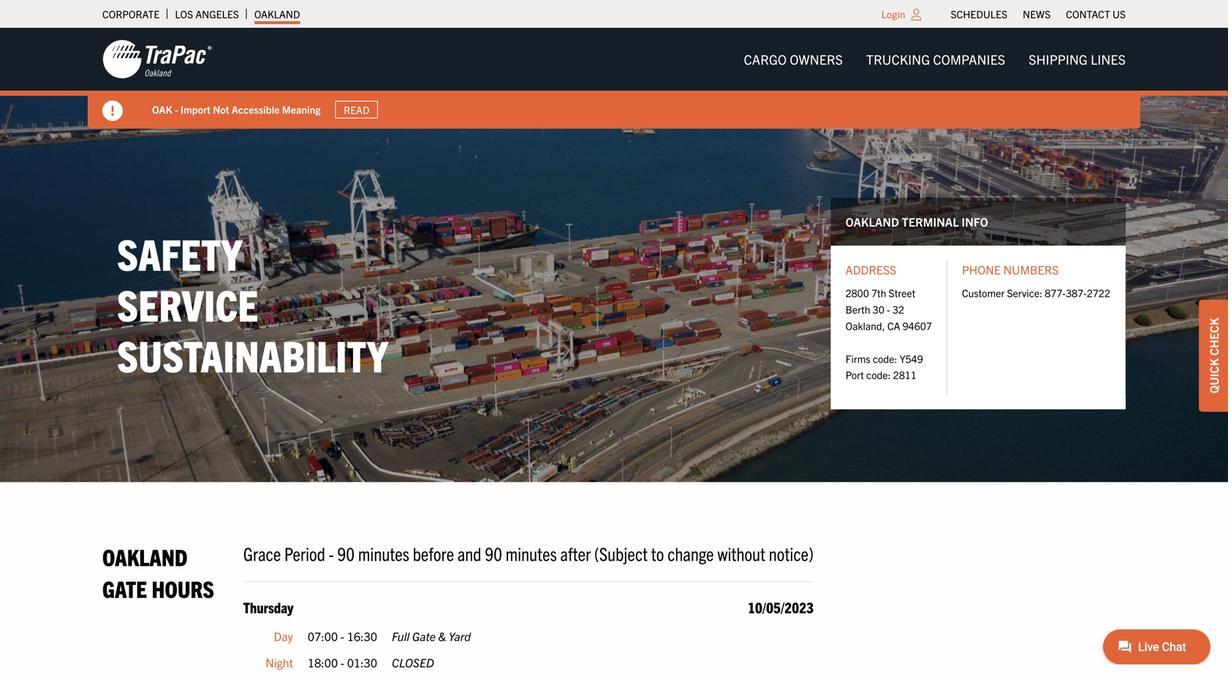 Task type: locate. For each thing, give the bounding box(es) containing it.
owners
[[790, 51, 843, 67]]

90
[[337, 542, 355, 565], [485, 542, 503, 565]]

1 horizontal spatial minutes
[[506, 542, 557, 565]]

import
[[181, 103, 211, 116]]

0 horizontal spatial gate
[[102, 574, 147, 603]]

2 minutes from the left
[[506, 542, 557, 565]]

login
[[882, 7, 906, 20]]

- inside 2800 7th street berth 30 - 32 oakland, ca 94607
[[887, 303, 891, 316]]

grace
[[243, 542, 281, 565]]

companies
[[934, 51, 1006, 67]]

terminal
[[902, 214, 960, 229]]

light image
[[912, 9, 922, 20]]

oak - import not accessible meaning
[[152, 103, 321, 116]]

trucking companies
[[867, 51, 1006, 67]]

10/05/2023
[[748, 598, 814, 617]]

numbers
[[1004, 262, 1059, 277]]

menu bar
[[944, 4, 1134, 24], [733, 44, 1138, 74]]

oakland up hours
[[102, 542, 188, 571]]

gate
[[102, 574, 147, 603], [412, 629, 436, 644]]

schedules link
[[951, 4, 1008, 24]]

code: up 2811
[[873, 352, 898, 365]]

minutes left before
[[358, 542, 410, 565]]

2722
[[1088, 287, 1111, 300]]

minutes left 'after'
[[506, 542, 557, 565]]

code: right port
[[867, 368, 891, 382]]

to
[[652, 542, 664, 565]]

1 horizontal spatial 90
[[485, 542, 503, 565]]

oakland up address
[[846, 214, 900, 229]]

menu bar containing schedules
[[944, 4, 1134, 24]]

gate inside oakland gate hours
[[102, 574, 147, 603]]

- inside banner
[[175, 103, 178, 116]]

minutes
[[358, 542, 410, 565], [506, 542, 557, 565]]

1 minutes from the left
[[358, 542, 410, 565]]

yard
[[449, 629, 471, 644]]

customer service: 877-387-2722
[[963, 287, 1111, 300]]

07:00 - 16:30
[[308, 629, 377, 644]]

1 vertical spatial gate
[[412, 629, 436, 644]]

0 vertical spatial menu bar
[[944, 4, 1134, 24]]

thursday
[[243, 598, 294, 617]]

oakland for oakland terminal info
[[846, 214, 900, 229]]

1 vertical spatial oakland
[[846, 214, 900, 229]]

7th
[[872, 287, 887, 300]]

0 horizontal spatial minutes
[[358, 542, 410, 565]]

0 horizontal spatial 90
[[337, 542, 355, 565]]

0 horizontal spatial oakland
[[102, 542, 188, 571]]

period
[[285, 542, 325, 565]]

corporate link
[[102, 4, 160, 24]]

login link
[[882, 7, 906, 20]]

oakland
[[254, 7, 300, 20], [846, 214, 900, 229], [102, 542, 188, 571]]

sustainability
[[117, 328, 388, 381]]

read link
[[335, 101, 378, 119]]

1 horizontal spatial oakland
[[254, 7, 300, 20]]

corporate
[[102, 7, 160, 20]]

full
[[392, 629, 410, 644]]

gate left &
[[412, 629, 436, 644]]

- right 07:00
[[341, 629, 345, 644]]

oakland inside oakland gate hours
[[102, 542, 188, 571]]

oakland gate hours
[[102, 542, 214, 603]]

safety service sustainability
[[117, 226, 388, 381]]

night
[[266, 655, 293, 670]]

gate left hours
[[102, 574, 147, 603]]

oakland terminal info
[[846, 214, 989, 229]]

street
[[889, 287, 916, 300]]

- left 32
[[887, 303, 891, 316]]

90 right and
[[485, 542, 503, 565]]

y549
[[900, 352, 924, 365]]

0 vertical spatial gate
[[102, 574, 147, 603]]

without
[[718, 542, 766, 565]]

90 right period
[[337, 542, 355, 565]]

2 horizontal spatial oakland
[[846, 214, 900, 229]]

1 vertical spatial code:
[[867, 368, 891, 382]]

-
[[175, 103, 178, 116], [887, 303, 891, 316], [329, 542, 334, 565], [341, 629, 345, 644], [341, 655, 345, 670]]

2 vertical spatial oakland
[[102, 542, 188, 571]]

day
[[274, 629, 293, 644]]

shipping lines link
[[1018, 44, 1138, 74]]

quick check link
[[1200, 300, 1229, 412]]

notice)
[[769, 542, 814, 565]]

and
[[458, 542, 482, 565]]

1 horizontal spatial gate
[[412, 629, 436, 644]]

quick
[[1207, 359, 1222, 394]]

30
[[873, 303, 885, 316]]

oakland right angeles
[[254, 7, 300, 20]]

- right 18:00
[[341, 655, 345, 670]]

banner
[[0, 28, 1229, 129]]

los angeles
[[175, 7, 239, 20]]

2 90 from the left
[[485, 542, 503, 565]]

us
[[1113, 7, 1126, 20]]

menu bar down the light icon
[[733, 44, 1138, 74]]

safety
[[117, 226, 242, 279]]

full gate & yard
[[392, 629, 471, 644]]

hours
[[152, 574, 214, 603]]

menu bar up shipping
[[944, 4, 1134, 24]]

0 vertical spatial oakland
[[254, 7, 300, 20]]

service:
[[1008, 287, 1043, 300]]

accessible
[[232, 103, 280, 116]]

- right oak
[[175, 103, 178, 116]]

1 vertical spatial menu bar
[[733, 44, 1138, 74]]

banner containing cargo owners
[[0, 28, 1229, 129]]

- for import
[[175, 103, 178, 116]]

news link
[[1023, 4, 1051, 24]]

read
[[344, 103, 370, 116]]

- right period
[[329, 542, 334, 565]]

(subject
[[595, 542, 648, 565]]

gate for oakland
[[102, 574, 147, 603]]

shipping
[[1029, 51, 1088, 67]]

phone
[[963, 262, 1001, 277]]



Task type: vqa. For each thing, say whether or not it's contained in the screenshot.
LIGHT Image at the right top
yes



Task type: describe. For each thing, give the bounding box(es) containing it.
1 90 from the left
[[337, 542, 355, 565]]

trucking companies link
[[855, 44, 1018, 74]]

cargo
[[744, 51, 787, 67]]

los angeles link
[[175, 4, 239, 24]]

berth
[[846, 303, 871, 316]]

angeles
[[196, 7, 239, 20]]

closed
[[392, 655, 434, 670]]

16:30
[[347, 629, 377, 644]]

menu bar containing cargo owners
[[733, 44, 1138, 74]]

solid image
[[102, 101, 123, 121]]

info
[[962, 214, 989, 229]]

877-
[[1045, 287, 1067, 300]]

lines
[[1091, 51, 1126, 67]]

oakland link
[[254, 4, 300, 24]]

2800 7th street berth 30 - 32 oakland, ca 94607
[[846, 287, 933, 332]]

trucking
[[867, 51, 931, 67]]

94607
[[903, 319, 933, 332]]

check
[[1207, 318, 1222, 356]]

oakland,
[[846, 319, 886, 332]]

phone numbers
[[963, 262, 1059, 277]]

customer
[[963, 287, 1005, 300]]

change
[[668, 542, 714, 565]]

firms code:  y549 port code:  2811
[[846, 352, 924, 382]]

contact
[[1067, 7, 1111, 20]]

port
[[846, 368, 864, 382]]

before
[[413, 542, 454, 565]]

not
[[213, 103, 229, 116]]

cargo owners
[[744, 51, 843, 67]]

oak
[[152, 103, 172, 116]]

01:30
[[347, 655, 377, 670]]

07:00
[[308, 629, 338, 644]]

18:00 - 01:30
[[308, 655, 377, 670]]

- for 16:30
[[341, 629, 345, 644]]

quick check
[[1207, 318, 1222, 394]]

contact us link
[[1067, 4, 1126, 24]]

ca
[[888, 319, 901, 332]]

los
[[175, 7, 193, 20]]

0 vertical spatial code:
[[873, 352, 898, 365]]

32
[[893, 303, 905, 316]]

contact us
[[1067, 7, 1126, 20]]

gate for full
[[412, 629, 436, 644]]

news
[[1023, 7, 1051, 20]]

service
[[117, 277, 259, 330]]

18:00
[[308, 655, 338, 670]]

2800
[[846, 287, 870, 300]]

&
[[439, 629, 446, 644]]

meaning
[[282, 103, 321, 116]]

387-
[[1067, 287, 1088, 300]]

cargo owners link
[[733, 44, 855, 74]]

grace period - 90 minutes before and 90 minutes after (subject to change without notice)
[[243, 542, 814, 565]]

2811
[[894, 368, 917, 382]]

- for 01:30
[[341, 655, 345, 670]]

shipping lines
[[1029, 51, 1126, 67]]

firms
[[846, 352, 871, 365]]

after
[[561, 542, 591, 565]]

oakland for oakland
[[254, 7, 300, 20]]

oakland for oakland gate hours
[[102, 542, 188, 571]]

oakland image
[[102, 39, 212, 80]]

address
[[846, 262, 897, 277]]

schedules
[[951, 7, 1008, 20]]



